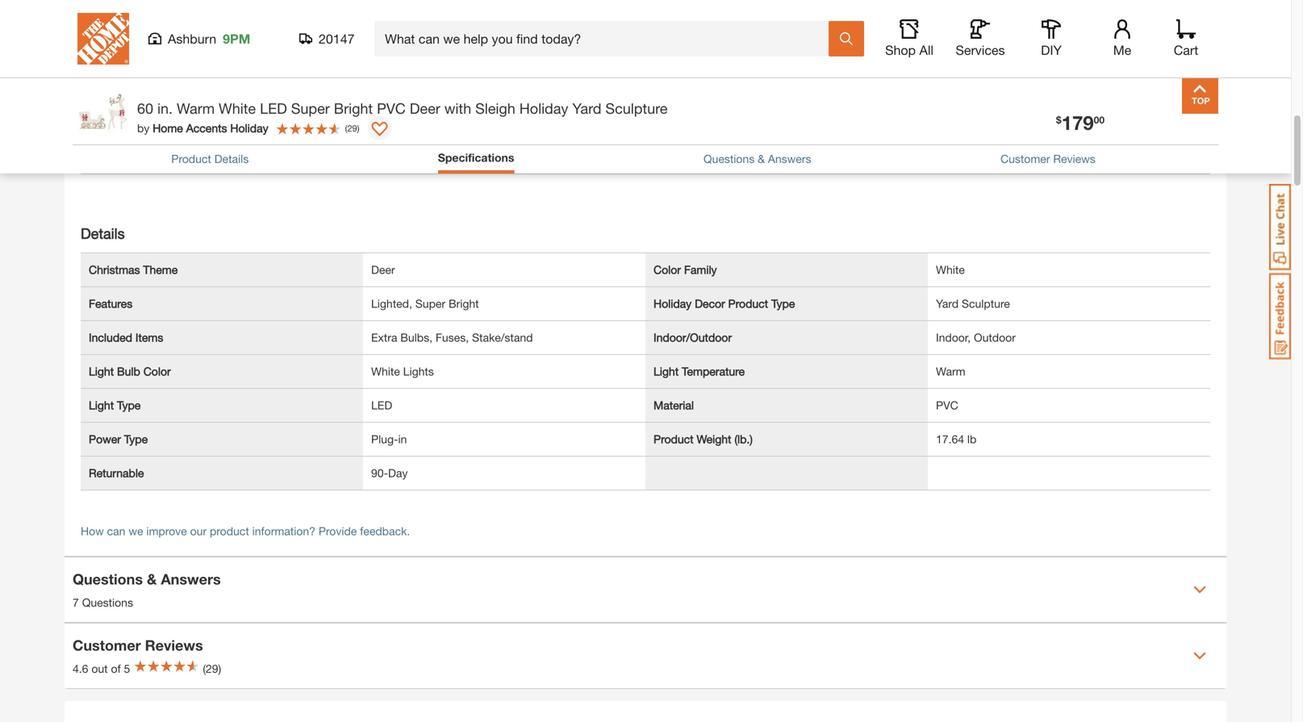 Task type: describe. For each thing, give the bounding box(es) containing it.
plug-in
[[371, 432, 407, 446]]

d
[[224, 21, 232, 35]]

$
[[1056, 114, 1062, 125]]

(in.) for product height (in.)
[[733, 116, 751, 129]]

0 vertical spatial 60
[[149, 21, 162, 35]]

0 vertical spatial super
[[291, 100, 330, 117]]

depth
[[132, 116, 162, 129]]

in right 9pm
[[261, 21, 269, 35]]

power type
[[89, 432, 148, 446]]

light for light temperature
[[654, 365, 679, 378]]

(lb.)
[[735, 432, 753, 446]]

light for light bulb color
[[89, 365, 114, 378]]

product
[[210, 524, 249, 538]]

20147
[[319, 31, 355, 46]]

shop
[[885, 42, 916, 58]]

in right display 'icon'
[[396, 116, 405, 129]]

0 vertical spatial customer
[[1001, 152, 1050, 165]]

1 vertical spatial deer
[[371, 263, 395, 276]]

product for product height (in.)
[[654, 116, 694, 129]]

extra
[[371, 331, 397, 344]]

indoor, outdoor
[[936, 331, 1016, 344]]

2 horizontal spatial holiday
[[654, 297, 692, 310]]

services button
[[955, 19, 1006, 58]]

in.
[[157, 100, 173, 117]]

7
[[73, 596, 79, 609]]

00
[[1094, 114, 1105, 125]]

questions for questions & answers
[[704, 152, 755, 165]]

in right 36
[[209, 21, 218, 35]]

0 horizontal spatial details
[[81, 225, 125, 242]]

0 horizontal spatial led
[[260, 100, 287, 117]]

white for white
[[936, 263, 965, 276]]

0 vertical spatial 14.5
[[235, 21, 257, 35]]

extra bulbs, fuses, stake/stand
[[371, 331, 533, 344]]

product weight (lb.)
[[654, 432, 753, 446]]

plug-
[[371, 432, 398, 446]]

light temperature
[[654, 365, 745, 378]]

lights
[[403, 365, 434, 378]]

type for plug-in
[[124, 432, 148, 446]]

( 29 )
[[345, 123, 359, 133]]

outdoor
[[974, 331, 1016, 344]]

0 vertical spatial yard
[[572, 100, 601, 117]]

bulb
[[117, 365, 140, 378]]

0 vertical spatial details
[[214, 152, 249, 165]]

with
[[444, 100, 471, 117]]

h
[[138, 21, 146, 35]]

5
[[124, 662, 130, 675]]

holiday decor product type
[[654, 297, 795, 310]]

questions & answers 7 questions
[[73, 570, 221, 609]]

home
[[153, 121, 183, 135]]

how
[[81, 524, 104, 538]]

of
[[111, 662, 121, 675]]

type for led
[[117, 398, 141, 412]]

feedback link image
[[1269, 273, 1291, 360]]

top button
[[1182, 77, 1218, 114]]

height
[[697, 116, 730, 129]]

diy button
[[1026, 19, 1077, 58]]

shop all button
[[884, 19, 935, 58]]

& for questions & answers
[[758, 152, 765, 165]]

60 in. warm white led super bright pvc deer with sleigh holiday yard sculpture
[[137, 100, 668, 117]]

decor
[[695, 297, 725, 310]]

179
[[1062, 111, 1094, 134]]

live chat image
[[1269, 184, 1291, 270]]

caret image
[[1193, 649, 1206, 662]]

product details
[[171, 152, 249, 165]]

2 vertical spatial questions
[[82, 596, 133, 609]]

christmas theme
[[89, 263, 178, 276]]

dimensions:
[[73, 21, 135, 35]]

specifications
[[438, 151, 514, 164]]

lighted, super bright
[[371, 297, 479, 310]]

items
[[135, 331, 163, 344]]

90-day
[[371, 466, 408, 480]]

questions for questions & answers 7 questions
[[73, 570, 143, 588]]

sleigh
[[475, 100, 515, 117]]

17.64
[[936, 432, 964, 446]]

returnable
[[89, 466, 144, 480]]

weight
[[697, 432, 731, 446]]

by
[[137, 121, 150, 135]]

0 horizontal spatial bright
[[334, 100, 373, 117]]

bulbs,
[[400, 331, 432, 344]]

1 horizontal spatial sculpture
[[962, 297, 1010, 310]]

me button
[[1097, 19, 1148, 58]]

by home accents holiday
[[137, 121, 268, 135]]

all
[[919, 42, 933, 58]]

stake/stand
[[472, 331, 533, 344]]

0 vertical spatial pvc
[[377, 100, 406, 117]]

accents
[[186, 121, 227, 135]]

feedback.
[[360, 524, 410, 538]]

1 horizontal spatial yard
[[936, 297, 959, 310]]

29
[[347, 123, 357, 133]]

90-
[[371, 466, 388, 480]]

4.6 out of 5
[[73, 662, 130, 675]]

answers for questions & answers
[[768, 152, 811, 165]]

cart
[[1174, 42, 1198, 58]]

dimensions: h 60 in , w 36 in , d 14.5 in
[[73, 21, 269, 35]]

power
[[89, 432, 121, 446]]

0 vertical spatial customer reviews
[[1001, 152, 1095, 165]]

14.5 in
[[371, 116, 405, 129]]

1 horizontal spatial super
[[415, 297, 445, 310]]

can
[[107, 524, 125, 538]]

What can we help you find today? search field
[[385, 22, 828, 56]]

1 horizontal spatial holiday
[[519, 100, 568, 117]]

1 , from the left
[[174, 21, 177, 35]]

product height (in.)
[[654, 116, 751, 129]]

w
[[180, 21, 190, 35]]

& for questions & answers 7 questions
[[147, 570, 157, 588]]

yard sculpture
[[936, 297, 1010, 310]]

20147 button
[[299, 31, 355, 47]]

theme
[[143, 263, 178, 276]]

day
[[388, 466, 408, 480]]

2 , from the left
[[218, 21, 221, 35]]



Task type: vqa. For each thing, say whether or not it's contained in the screenshot.


Task type: locate. For each thing, give the bounding box(es) containing it.
0 vertical spatial reviews
[[1053, 152, 1095, 165]]

0 horizontal spatial color
[[143, 365, 171, 378]]

shop all
[[885, 42, 933, 58]]

0 horizontal spatial &
[[147, 570, 157, 588]]

services
[[956, 42, 1005, 58]]

super down 20147 button
[[291, 100, 330, 117]]

holiday right accents
[[230, 121, 268, 135]]

type right power
[[124, 432, 148, 446]]

$ 179 00
[[1056, 111, 1105, 134]]

(in.) right the depth
[[166, 116, 183, 129]]

1 horizontal spatial pvc
[[936, 398, 958, 412]]

1 vertical spatial led
[[371, 398, 392, 412]]

information?
[[252, 524, 315, 538]]

(in.) for product width (in.)
[[165, 150, 182, 163]]

1 horizontal spatial customer reviews
[[1001, 152, 1095, 165]]

17.64 lb
[[936, 432, 977, 446]]

1 vertical spatial bright
[[449, 297, 479, 310]]

reviews down 179
[[1053, 152, 1095, 165]]

60 left in.
[[137, 100, 153, 117]]

questions & answers button
[[704, 150, 811, 167], [704, 150, 811, 167]]

answers for questions & answers 7 questions
[[161, 570, 221, 588]]

indoor/outdoor
[[654, 331, 732, 344]]

white left lights
[[371, 365, 400, 378]]

0 horizontal spatial yard
[[572, 100, 601, 117]]

we
[[129, 524, 143, 538]]

1 horizontal spatial 14.5
[[371, 116, 393, 129]]

0 horizontal spatial reviews
[[145, 636, 203, 654]]

customer reviews button
[[1001, 150, 1095, 167], [1001, 150, 1095, 167]]

questions right 7
[[82, 596, 133, 609]]

product for product weight (lb.)
[[654, 432, 694, 446]]

white up accents
[[219, 100, 256, 117]]

1 vertical spatial holiday
[[230, 121, 268, 135]]

details down accents
[[214, 152, 249, 165]]

reviews up (29)
[[145, 636, 203, 654]]

0 vertical spatial bright
[[334, 100, 373, 117]]

1 vertical spatial white
[[936, 263, 965, 276]]

color family
[[654, 263, 717, 276]]

bright up 29 at the left of the page
[[334, 100, 373, 117]]

type
[[771, 297, 795, 310], [117, 398, 141, 412], [124, 432, 148, 446]]

1 horizontal spatial ,
[[218, 21, 221, 35]]

product left height
[[654, 116, 694, 129]]

0 horizontal spatial warm
[[177, 100, 215, 117]]

1 horizontal spatial led
[[371, 398, 392, 412]]

led
[[260, 100, 287, 117], [371, 398, 392, 412]]

light
[[89, 365, 114, 378], [654, 365, 679, 378], [89, 398, 114, 412]]

(
[[345, 123, 347, 133]]

1 vertical spatial warm
[[936, 365, 965, 378]]

0 horizontal spatial 14.5
[[235, 21, 257, 35]]

light left bulb
[[89, 365, 114, 378]]

0 horizontal spatial ,
[[174, 21, 177, 35]]

0 horizontal spatial pvc
[[377, 100, 406, 117]]

holiday down color family
[[654, 297, 692, 310]]

product down material
[[654, 432, 694, 446]]

sculpture up outdoor
[[962, 297, 1010, 310]]

ashburn
[[168, 31, 216, 46]]

product for product depth (in.)
[[89, 116, 129, 129]]

cart link
[[1168, 19, 1204, 58]]

included items
[[89, 331, 163, 344]]

1 horizontal spatial deer
[[410, 100, 440, 117]]

yard down what can we help you find today? search field
[[572, 100, 601, 117]]

0 vertical spatial sculpture
[[605, 100, 668, 117]]

temperature
[[682, 365, 745, 378]]

material
[[654, 398, 694, 412]]

1 horizontal spatial reviews
[[1053, 152, 1095, 165]]

1 vertical spatial color
[[143, 365, 171, 378]]

holiday right 'sleigh'
[[519, 100, 568, 117]]

60
[[149, 21, 162, 35], [137, 100, 153, 117]]

sculpture
[[605, 100, 668, 117], [962, 297, 1010, 310]]

1 vertical spatial answers
[[161, 570, 221, 588]]

60 right h
[[149, 21, 162, 35]]

0 vertical spatial led
[[260, 100, 287, 117]]

display image
[[372, 122, 388, 138]]

2 vertical spatial white
[[371, 365, 400, 378]]

0 horizontal spatial answers
[[161, 570, 221, 588]]

(29)
[[203, 662, 221, 675]]

christmas
[[89, 263, 140, 276]]

warm down indoor,
[[936, 365, 965, 378]]

0 horizontal spatial customer
[[73, 636, 141, 654]]

product width (in.)
[[89, 150, 182, 163]]

1 horizontal spatial details
[[214, 152, 249, 165]]

2 vertical spatial holiday
[[654, 297, 692, 310]]

dimensions
[[81, 78, 157, 95]]

0 vertical spatial deer
[[410, 100, 440, 117]]

0 vertical spatial questions
[[704, 152, 755, 165]]

2 horizontal spatial white
[[936, 263, 965, 276]]

1 vertical spatial type
[[117, 398, 141, 412]]

yard
[[572, 100, 601, 117], [936, 297, 959, 310]]

lighted,
[[371, 297, 412, 310]]

deer left with
[[410, 100, 440, 117]]

0 vertical spatial color
[[654, 263, 681, 276]]

the home depot logo image
[[77, 13, 129, 65]]

1 vertical spatial customer
[[73, 636, 141, 654]]

1 vertical spatial yard
[[936, 297, 959, 310]]

light up material
[[654, 365, 679, 378]]

1 vertical spatial sculpture
[[962, 297, 1010, 310]]

how can we improve our product information? provide feedback. link
[[81, 524, 410, 538]]

white
[[219, 100, 256, 117], [936, 263, 965, 276], [371, 365, 400, 378]]

14.5 right d on the left top of page
[[235, 21, 257, 35]]

type down bulb
[[117, 398, 141, 412]]

0 horizontal spatial sculpture
[[605, 100, 668, 117]]

(in.) right 'width'
[[165, 150, 182, 163]]

light for light type
[[89, 398, 114, 412]]

light bulb color
[[89, 365, 171, 378]]

1 vertical spatial reviews
[[145, 636, 203, 654]]

2 vertical spatial type
[[124, 432, 148, 446]]

family
[[684, 263, 717, 276]]

1 vertical spatial questions
[[73, 570, 143, 588]]

product
[[89, 116, 129, 129], [654, 116, 694, 129], [89, 150, 129, 163], [171, 152, 211, 165], [728, 297, 768, 310], [654, 432, 694, 446]]

product left by
[[89, 116, 129, 129]]

product for product width (in.)
[[89, 150, 129, 163]]

caret image
[[1193, 583, 1206, 596]]

4.6
[[73, 662, 88, 675]]

0 vertical spatial &
[[758, 152, 765, 165]]

bright up fuses, on the left
[[449, 297, 479, 310]]

customer reviews up 5
[[73, 636, 203, 654]]

out
[[91, 662, 108, 675]]

fuses,
[[436, 331, 469, 344]]

questions
[[704, 152, 755, 165], [73, 570, 143, 588], [82, 596, 133, 609]]

color
[[654, 263, 681, 276], [143, 365, 171, 378]]

answers inside questions & answers 7 questions
[[161, 570, 221, 588]]

white lights
[[371, 365, 434, 378]]

type right decor
[[771, 297, 795, 310]]

&
[[758, 152, 765, 165], [147, 570, 157, 588]]

details up christmas
[[81, 225, 125, 242]]

holiday
[[519, 100, 568, 117], [230, 121, 268, 135], [654, 297, 692, 310]]

ashburn 9pm
[[168, 31, 250, 46]]

product left 'width'
[[89, 150, 129, 163]]

white for white lights
[[371, 365, 400, 378]]

0 horizontal spatial customer reviews
[[73, 636, 203, 654]]

questions up 7
[[73, 570, 143, 588]]

1 horizontal spatial white
[[371, 365, 400, 378]]

0 horizontal spatial super
[[291, 100, 330, 117]]

0 horizontal spatial holiday
[[230, 121, 268, 135]]

questions & answers
[[704, 152, 811, 165]]

0 vertical spatial type
[[771, 297, 795, 310]]

0 vertical spatial white
[[219, 100, 256, 117]]

indoor,
[[936, 331, 971, 344]]

(in.) right height
[[733, 116, 751, 129]]

36
[[194, 21, 206, 35]]

led up plug-
[[371, 398, 392, 412]]

features
[[89, 297, 132, 310]]

how can we improve our product information? provide feedback.
[[81, 524, 410, 538]]

width
[[132, 150, 161, 163]]

0 horizontal spatial white
[[219, 100, 256, 117]]

0 horizontal spatial deer
[[371, 263, 395, 276]]

1 vertical spatial customer reviews
[[73, 636, 203, 654]]

1 horizontal spatial answers
[[768, 152, 811, 165]]

14.5 right )
[[371, 116, 393, 129]]

1 horizontal spatial color
[[654, 263, 681, 276]]

1 horizontal spatial bright
[[449, 297, 479, 310]]

color right bulb
[[143, 365, 171, 378]]

9pm
[[223, 31, 250, 46]]

0 vertical spatial holiday
[[519, 100, 568, 117]]

, left w
[[174, 21, 177, 35]]

1 vertical spatial pvc
[[936, 398, 958, 412]]

, left d on the left top of page
[[218, 21, 221, 35]]

product down the by home accents holiday
[[171, 152, 211, 165]]

deer up lighted, at the left
[[371, 263, 395, 276]]

sculpture down what can we help you find today? search field
[[605, 100, 668, 117]]

1 vertical spatial 60
[[137, 100, 153, 117]]

0 vertical spatial answers
[[768, 152, 811, 165]]

pvc up display 'icon'
[[377, 100, 406, 117]]

in
[[165, 21, 174, 35], [209, 21, 218, 35], [261, 21, 269, 35], [396, 116, 405, 129], [398, 432, 407, 446]]

me
[[1113, 42, 1131, 58]]

specifications button
[[438, 149, 514, 169], [438, 149, 514, 166]]

1 horizontal spatial &
[[758, 152, 765, 165]]

customer reviews down $
[[1001, 152, 1095, 165]]

pvc up 17.64
[[936, 398, 958, 412]]

warm up the by home accents holiday
[[177, 100, 215, 117]]

questions down height
[[704, 152, 755, 165]]

1 vertical spatial super
[[415, 297, 445, 310]]

0 vertical spatial warm
[[177, 100, 215, 117]]

deer
[[410, 100, 440, 117], [371, 263, 395, 276]]

product right decor
[[728, 297, 768, 310]]

)
[[357, 123, 359, 133]]

product image image
[[77, 86, 129, 138]]

yard up indoor,
[[936, 297, 959, 310]]

led up the by home accents holiday
[[260, 100, 287, 117]]

improve
[[146, 524, 187, 538]]

color left family
[[654, 263, 681, 276]]

1 horizontal spatial warm
[[936, 365, 965, 378]]

included
[[89, 331, 132, 344]]

1 vertical spatial 14.5
[[371, 116, 393, 129]]

bright
[[334, 100, 373, 117], [449, 297, 479, 310]]

1 vertical spatial &
[[147, 570, 157, 588]]

our
[[190, 524, 207, 538]]

in left w
[[165, 21, 174, 35]]

white up the yard sculpture
[[936, 263, 965, 276]]

customer
[[1001, 152, 1050, 165], [73, 636, 141, 654]]

product for product details
[[171, 152, 211, 165]]

in up day
[[398, 432, 407, 446]]

provide
[[319, 524, 357, 538]]

& inside questions & answers 7 questions
[[147, 570, 157, 588]]

super up bulbs,
[[415, 297, 445, 310]]

(in.) for product depth (in.)
[[166, 116, 183, 129]]

1 horizontal spatial customer
[[1001, 152, 1050, 165]]

lb
[[967, 432, 977, 446]]

light up power
[[89, 398, 114, 412]]

1 vertical spatial details
[[81, 225, 125, 242]]



